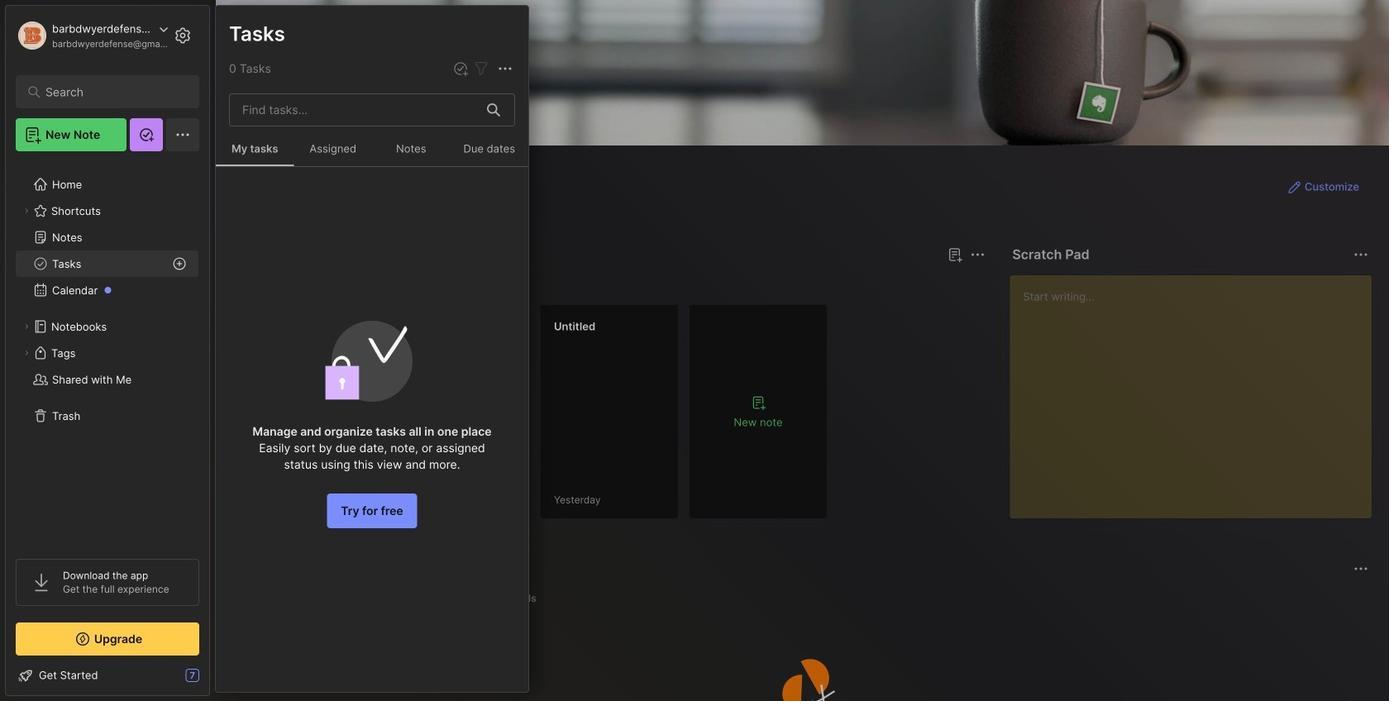 Task type: locate. For each thing, give the bounding box(es) containing it.
settings image
[[173, 26, 193, 46]]

Find tasks… text field
[[232, 96, 477, 124]]

Search text field
[[46, 84, 177, 100]]

expand notebooks image
[[22, 322, 31, 332]]

new task image
[[453, 60, 469, 77]]

None search field
[[46, 82, 177, 102]]

more actions and view options image
[[496, 59, 515, 79]]

expand tags image
[[22, 348, 31, 358]]

row group
[[242, 304, 838, 530]]

tree
[[6, 161, 209, 544]]

tab
[[246, 275, 294, 295], [246, 589, 309, 609], [498, 589, 544, 609]]

none search field inside "main" element
[[46, 82, 177, 102]]

main element
[[0, 0, 215, 702]]

tab list
[[246, 589, 1367, 609]]

Help and Learning task checklist field
[[6, 663, 209, 689]]



Task type: describe. For each thing, give the bounding box(es) containing it.
Start writing… text field
[[1024, 276, 1372, 506]]

tree inside "main" element
[[6, 161, 209, 544]]

More actions and view options field
[[491, 59, 515, 79]]

Account field
[[16, 19, 169, 52]]

click to collapse image
[[209, 671, 221, 691]]

filter tasks image
[[472, 59, 491, 79]]

Filter tasks field
[[472, 59, 491, 79]]



Task type: vqa. For each thing, say whether or not it's contained in the screenshot.
New
no



